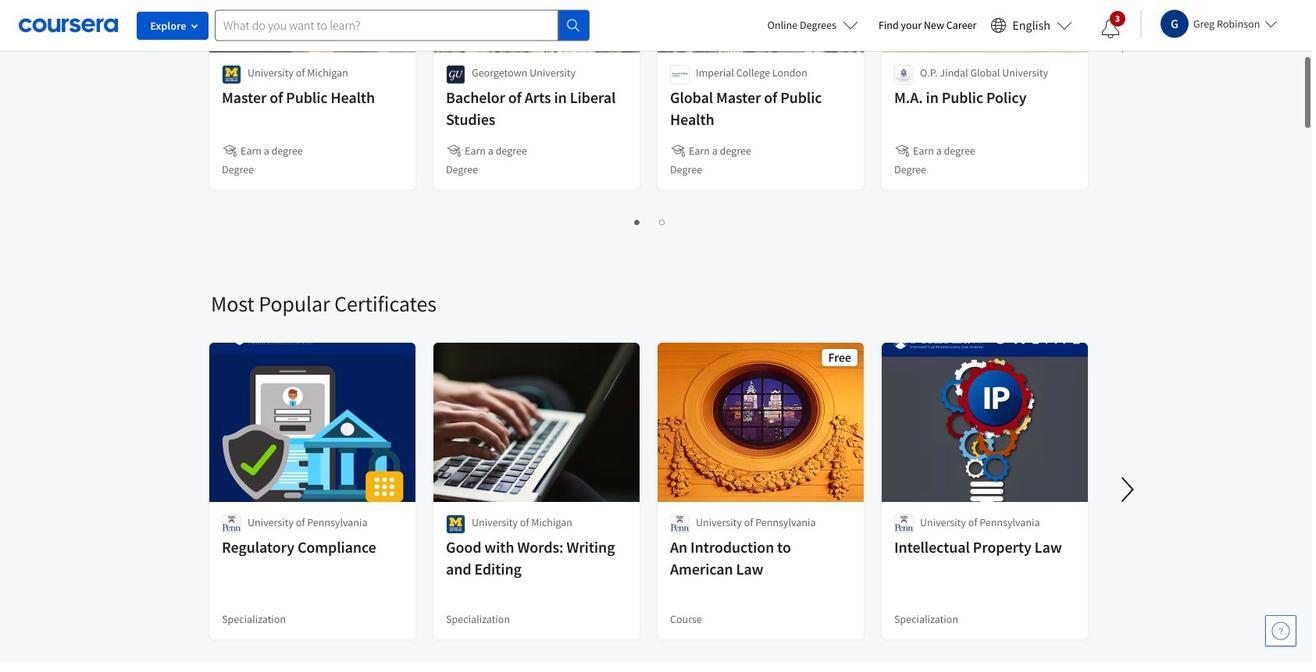 Task type: describe. For each thing, give the bounding box(es) containing it.
imperial college london image
[[670, 65, 690, 84]]

university of michigan image
[[222, 65, 241, 84]]

next slide image
[[1109, 471, 1147, 508]]



Task type: vqa. For each thing, say whether or not it's contained in the screenshot.
Find
no



Task type: locate. For each thing, give the bounding box(es) containing it.
What do you want to learn? text field
[[215, 10, 558, 41]]

coursera image
[[19, 13, 118, 38]]

list
[[211, 212, 1089, 230]]

help center image
[[1271, 622, 1290, 640]]

most popular certificates carousel element
[[203, 243, 1312, 662]]

None search field
[[215, 10, 590, 41]]

next slide image
[[1109, 21, 1147, 59]]

university of pennsylvania image
[[222, 515, 241, 534], [894, 515, 914, 534]]

2 university of pennsylvania image from the left
[[894, 515, 914, 534]]

1 horizontal spatial university of pennsylvania image
[[894, 515, 914, 534]]

university of pennsylvania image
[[670, 515, 690, 534]]

1 university of pennsylvania image from the left
[[222, 515, 241, 534]]

university of michigan image
[[446, 515, 465, 534]]

georgetown university image
[[446, 65, 465, 84]]

o.p. jindal global university image
[[894, 65, 913, 84]]

0 horizontal spatial university of pennsylvania image
[[222, 515, 241, 534]]



